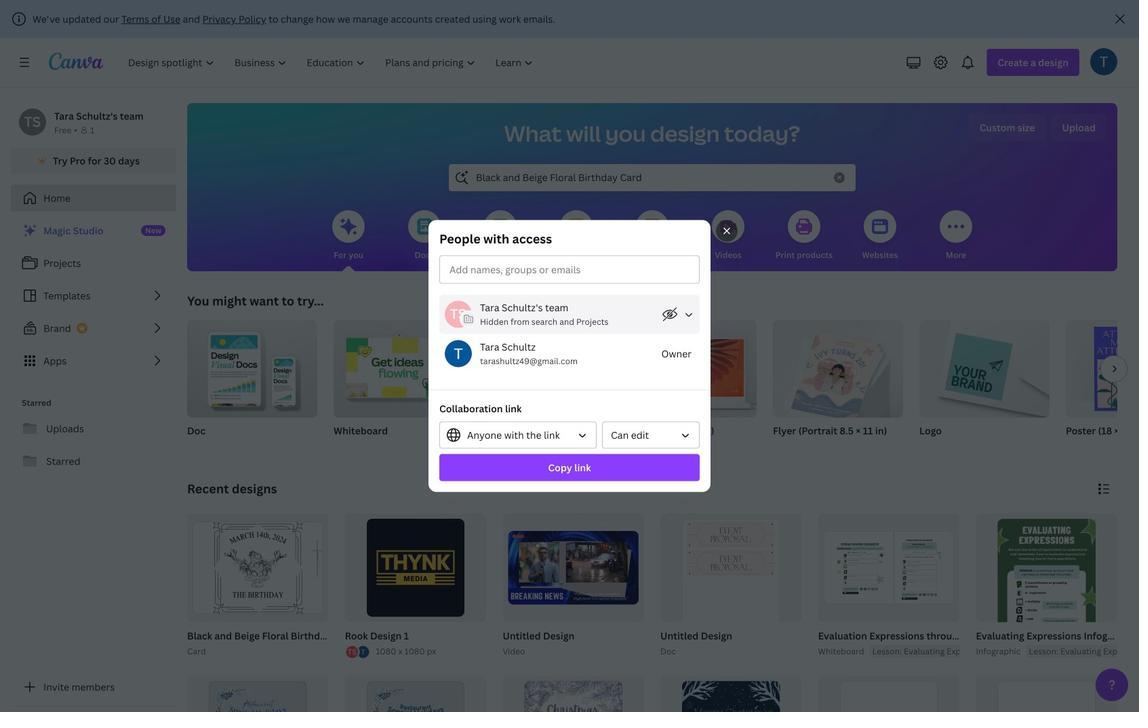 Task type: locate. For each thing, give the bounding box(es) containing it.
1 vertical spatial tara schultz's team image
[[445, 301, 472, 328]]

tara schultz's team image
[[19, 109, 46, 136], [445, 301, 472, 328]]

tara schultz's team element
[[19, 109, 46, 136], [445, 301, 472, 328]]

0 vertical spatial list
[[11, 217, 176, 375]]

link permissions group
[[440, 422, 700, 449]]

Not shared button
[[657, 301, 700, 328]]

1 vertical spatial tara schultz's team element
[[445, 301, 472, 328]]

list
[[11, 217, 176, 375], [345, 645, 371, 660]]

1 horizontal spatial list
[[345, 645, 371, 660]]

0 horizontal spatial list
[[11, 217, 176, 375]]

group
[[429, 231, 711, 481], [187, 320, 318, 455], [334, 320, 464, 455], [480, 320, 611, 455], [627, 320, 757, 455], [773, 320, 904, 455], [920, 320, 1050, 455], [1067, 320, 1140, 455], [185, 514, 358, 658], [342, 514, 487, 660], [500, 514, 645, 658], [658, 514, 802, 658], [816, 514, 1070, 658], [974, 514, 1140, 712]]

None search field
[[449, 164, 856, 191]]

0 vertical spatial tara schultz's team image
[[19, 109, 46, 136]]

None button
[[440, 422, 597, 449], [603, 422, 700, 449], [440, 422, 597, 449], [603, 422, 700, 449]]

Add names, groups or emails text field
[[444, 260, 581, 280]]

0 horizontal spatial tara schultz's team image
[[19, 109, 46, 136]]

0 vertical spatial tara schultz's team element
[[19, 109, 46, 136]]



Task type: vqa. For each thing, say whether or not it's contained in the screenshot.
3rd PRESENTATION from the top
no



Task type: describe. For each thing, give the bounding box(es) containing it.
1 horizontal spatial tara schultz's team image
[[445, 301, 472, 328]]

1 horizontal spatial tara schultz's team element
[[445, 301, 472, 328]]

1 vertical spatial list
[[345, 645, 371, 660]]

top level navigation element
[[119, 49, 545, 76]]

0 horizontal spatial tara schultz's team element
[[19, 109, 46, 136]]



